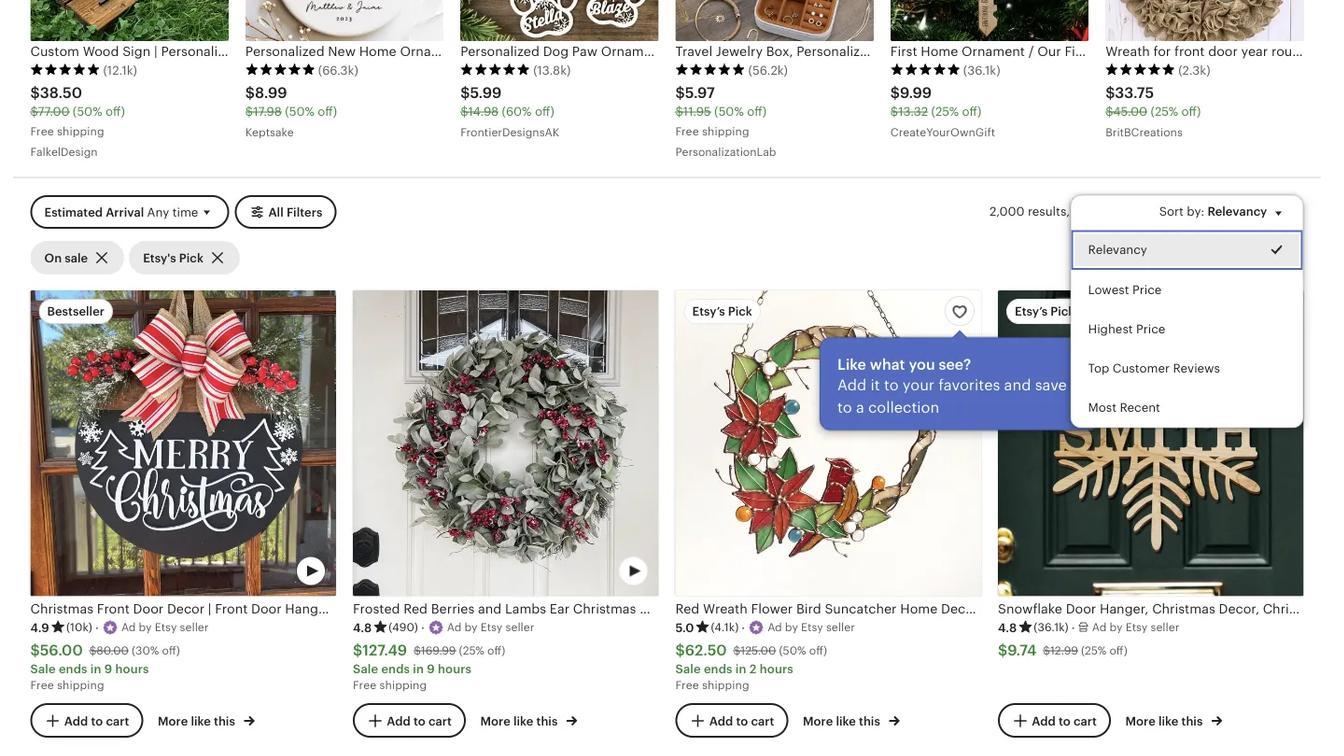Task type: locate. For each thing, give the bounding box(es) containing it.
9 down 80.00
[[104, 663, 112, 677]]

frosted red berries and lambs ear christmas holiday wreath for front door, rustic farmhouse wall decor, christmas gift for home, with ribbon image
[[353, 291, 659, 597]]

0 vertical spatial relevancy
[[1208, 205, 1268, 219]]

1 like from the left
[[191, 715, 211, 729]]

more like this for 127.49
[[481, 715, 561, 729]]

on
[[44, 251, 62, 265]]

1 horizontal spatial pick
[[728, 305, 753, 319]]

0 horizontal spatial pick
[[179, 251, 204, 265]]

2 4.8 from the left
[[999, 621, 1018, 635]]

5 out of 5 stars image for 5.99
[[461, 63, 531, 76]]

1 cart from the left
[[106, 715, 129, 729]]

to
[[884, 377, 899, 394], [838, 399, 853, 416], [91, 715, 103, 729], [414, 715, 426, 729], [736, 715, 748, 729], [1059, 715, 1071, 729]]

hanger
[[285, 602, 331, 616], [415, 602, 461, 616]]

2 horizontal spatial hours
[[760, 663, 794, 677]]

5 out of 5 stars image
[[30, 63, 100, 76], [246, 63, 316, 76], [461, 63, 531, 76], [676, 63, 746, 76], [891, 63, 961, 76], [1106, 63, 1176, 76]]

sale down 62.50
[[676, 663, 701, 677]]

add to cart for 62.50
[[710, 715, 775, 729]]

3 cart from the left
[[751, 715, 775, 729]]

5 out of 5 stars image up 8.99
[[246, 63, 316, 76]]

free inside $ 62.50 $ 125.00 (50% off) sale ends in 2 hours free shipping
[[676, 680, 699, 692]]

a up 169.99
[[447, 622, 455, 634]]

1 hanger from the left
[[285, 602, 331, 616]]

· right (4.1k)
[[742, 621, 746, 635]]

off) up createyourowngift in the top of the page
[[963, 105, 982, 119]]

off) inside $ 8.99 $ 17.98 (50% off) keptsake
[[318, 105, 337, 119]]

2 horizontal spatial |
[[465, 602, 468, 616]]

2 ends from the left
[[381, 663, 410, 677]]

0 horizontal spatial (36.1k)
[[964, 63, 1001, 77]]

etsy up the $ 9.74 $ 12.99 (25% off)
[[1126, 622, 1148, 634]]

4.8
[[353, 621, 372, 635], [999, 621, 1018, 635]]

2 hanger from the left
[[415, 602, 461, 616]]

3 add to cart button from the left
[[676, 704, 789, 739]]

5 out of 5 stars image for 5.97
[[676, 63, 746, 76]]

5 out of 5 stars image for 8.99
[[246, 63, 316, 76]]

cart
[[106, 715, 129, 729], [429, 715, 452, 729], [751, 715, 775, 729], [1074, 715, 1097, 729]]

2 add to cart button from the left
[[353, 704, 466, 739]]

2 seller from the left
[[506, 622, 535, 634]]

ends down 56.00 on the left of page
[[59, 663, 87, 677]]

to down $ 56.00 $ 80.00 (30% off) sale ends in 9 hours free shipping
[[91, 715, 103, 729]]

a d by etsy seller
[[121, 622, 209, 634], [447, 622, 535, 634], [768, 622, 855, 634], [1093, 622, 1180, 634]]

(50% inside $ 8.99 $ 17.98 (50% off) keptsake
[[285, 105, 315, 119]]

hours inside $ 56.00 $ 80.00 (30% off) sale ends in 9 hours free shipping
[[115, 663, 149, 677]]

etsy for 127.49
[[481, 622, 503, 634]]

ends inside $ 62.50 $ 125.00 (50% off) sale ends in 2 hours free shipping
[[704, 663, 733, 677]]

1 this from the left
[[214, 715, 235, 729]]

2 horizontal spatial door
[[381, 602, 412, 616]]

more for 56.00
[[158, 715, 188, 729]]

$ down 5.0
[[676, 643, 685, 659]]

1 vertical spatial price
[[1137, 322, 1166, 336]]

add down 12.99
[[1032, 715, 1056, 729]]

cart down $ 56.00 $ 80.00 (30% off) sale ends in 9 hours free shipping
[[106, 715, 129, 729]]

add to cart button down $ 127.49 $ 169.99 (25% off) sale ends in 9 hours free shipping
[[353, 704, 466, 739]]

$ up personalizationlab
[[676, 105, 684, 119]]

cart down 2
[[751, 715, 775, 729]]

1 product video element from the left
[[30, 291, 336, 597]]

d up 125.00
[[775, 622, 782, 634]]

first home ornament / our first christmas / new home gift / housewarming gift / christmas ornament / first home gift / wood key ornament image
[[891, 0, 1089, 41]]

1 vertical spatial relevancy
[[1089, 244, 1148, 258]]

travel jewelry box, personalized gifts for her, christmas gifts, engraved jewelry case, birthday gifts for women, leather jewelry organizer image
[[676, 0, 874, 41]]

add to cart
[[64, 715, 129, 729], [387, 715, 452, 729], [710, 715, 775, 729], [1032, 715, 1097, 729]]

0 vertical spatial price
[[1133, 283, 1162, 297]]

2 add to cart from the left
[[387, 715, 452, 729]]

in inside $ 56.00 $ 80.00 (30% off) sale ends in 9 hours free shipping
[[90, 663, 101, 677]]

etsy's pick
[[693, 305, 753, 319], [1015, 305, 1076, 319]]

more
[[158, 715, 188, 729], [481, 715, 511, 729], [803, 715, 833, 729], [1126, 715, 1156, 729]]

ends down 127.49
[[381, 663, 410, 677]]

off) inside $ 56.00 $ 80.00 (30% off) sale ends in 9 hours free shipping
[[162, 645, 180, 658]]

free down 62.50
[[676, 680, 699, 692]]

1 in from the left
[[90, 663, 101, 677]]

3 like from the left
[[836, 715, 856, 729]]

4.8 up 9.74 at the bottom of the page
[[999, 621, 1018, 635]]

cart down $ 127.49 $ 169.99 (25% off) sale ends in 9 hours free shipping
[[429, 715, 452, 729]]

1 more like this from the left
[[158, 715, 238, 729]]

off)
[[105, 105, 125, 119], [318, 105, 337, 119], [535, 105, 555, 119], [747, 105, 767, 119], [963, 105, 982, 119], [1182, 105, 1202, 119], [162, 645, 180, 658], [488, 645, 506, 658], [810, 645, 828, 658], [1110, 645, 1128, 658]]

3 5 out of 5 stars image from the left
[[461, 63, 531, 76]]

1 horizontal spatial product video element
[[353, 291, 659, 597]]

in for 127.49
[[413, 663, 424, 677]]

0 horizontal spatial hanger
[[285, 602, 331, 616]]

2 hours from the left
[[438, 663, 472, 677]]

(50% right 125.00
[[779, 645, 807, 658]]

1 5 out of 5 stars image from the left
[[30, 63, 100, 76]]

· right (490)
[[421, 621, 425, 635]]

2 more like this from the left
[[481, 715, 561, 729]]

1 d from the left
[[129, 622, 136, 634]]

d
[[129, 622, 136, 634], [455, 622, 462, 634], [775, 622, 782, 634], [1100, 622, 1107, 634]]

(50% inside $ 62.50 $ 125.00 (50% off) sale ends in 2 hours free shipping
[[779, 645, 807, 658]]

3 etsy from the left
[[802, 622, 824, 634]]

by
[[139, 622, 152, 634], [465, 622, 478, 634], [785, 622, 799, 634], [1110, 622, 1123, 634]]

off) for 9.99
[[963, 105, 982, 119]]

(25% right 12.99
[[1082, 645, 1107, 658]]

2,000
[[990, 205, 1025, 219]]

80.00
[[97, 645, 129, 658]]

shipping down 127.49
[[380, 680, 427, 692]]

1 4.8 from the left
[[353, 621, 372, 635]]

$ 5.97 $ 11.95 (50% off) free shipping personalizationlab
[[676, 85, 777, 158]]

5 out of 5 stars image up 5.99
[[461, 63, 531, 76]]

add to cart button
[[30, 704, 143, 739], [353, 704, 466, 739], [676, 704, 789, 739], [999, 704, 1111, 739]]

5 out of 5 stars image up 9.99
[[891, 63, 961, 76]]

shipping inside $ 38.50 $ 77.00 (50% off) free shipping falkeldesign
[[57, 125, 104, 138]]

sale down 127.49
[[353, 663, 378, 677]]

1 horizontal spatial etsy's pick
[[1015, 305, 1076, 319]]

$ right 9.74 at the bottom of the page
[[1044, 645, 1051, 658]]

14.98
[[468, 105, 499, 119]]

off) inside $ 127.49 $ 169.99 (25% off) sale ends in 9 hours free shipping
[[488, 645, 506, 658]]

off) for 56.00
[[162, 645, 180, 658]]

2 horizontal spatial pick
[[1051, 305, 1076, 319]]

(12.1k)
[[103, 63, 137, 77]]

2 more from the left
[[481, 715, 511, 729]]

pick
[[179, 251, 204, 265], [728, 305, 753, 319], [1051, 305, 1076, 319]]

2 9 from the left
[[427, 663, 435, 677]]

in inside $ 127.49 $ 169.99 (25% off) sale ends in 9 hours free shipping
[[413, 663, 424, 677]]

shipping inside $ 127.49 $ 169.99 (25% off) sale ends in 9 hours free shipping
[[380, 680, 427, 692]]

a inside like what you see? add it to your favorites and save to a collection
[[857, 399, 865, 416]]

results,
[[1028, 205, 1071, 219]]

2 more like this link from the left
[[481, 711, 578, 730]]

free for 56.00
[[30, 680, 54, 692]]

wreath
[[538, 602, 583, 616]]

(10k)
[[66, 622, 92, 634]]

4 d from the left
[[1100, 622, 1107, 634]]

etsy for 62.50
[[802, 622, 824, 634]]

3 more like this from the left
[[803, 715, 884, 729]]

favorites
[[939, 377, 1001, 394]]

0 vertical spatial (36.1k)
[[964, 63, 1001, 77]]

2 this from the left
[[537, 715, 558, 729]]

5 out of 5 stars image up 33.75
[[1106, 63, 1176, 76]]

2 in from the left
[[413, 663, 424, 677]]

1 horizontal spatial 9
[[427, 663, 435, 677]]

in inside $ 62.50 $ 125.00 (50% off) sale ends in 2 hours free shipping
[[736, 663, 747, 677]]

5 out of 5 stars image for 38.50
[[30, 63, 100, 76]]

(50% inside $ 5.97 $ 11.95 (50% off) free shipping personalizationlab
[[715, 105, 744, 119]]

price right lowest
[[1133, 283, 1162, 297]]

by up $ 62.50 $ 125.00 (50% off) sale ends in 2 hours free shipping
[[785, 622, 799, 634]]

relevancy down 'ads'
[[1089, 244, 1148, 258]]

(25% for 9.99
[[932, 105, 959, 119]]

2 · from the left
[[421, 621, 425, 635]]

3 more from the left
[[803, 715, 833, 729]]

2 cart from the left
[[429, 715, 452, 729]]

more like this
[[158, 715, 238, 729], [481, 715, 561, 729], [803, 715, 884, 729], [1126, 715, 1206, 729]]

1 add to cart button from the left
[[30, 704, 143, 739]]

a d by etsy seller up 125.00
[[768, 622, 855, 634]]

| right the decor
[[208, 602, 212, 616]]

3 in from the left
[[736, 663, 747, 677]]

by for 62.50
[[785, 622, 799, 634]]

sale down 56.00 on the left of page
[[30, 663, 56, 677]]

2 sale from the left
[[353, 663, 378, 677]]

christmas
[[30, 602, 94, 616], [471, 602, 535, 616]]

(25% for 127.49
[[459, 645, 485, 658]]

a d by etsy seller up 169.99
[[447, 622, 535, 634]]

sale inside $ 62.50 $ 125.00 (50% off) sale ends in 2 hours free shipping
[[676, 663, 701, 677]]

to down $ 62.50 $ 125.00 (50% off) sale ends in 2 hours free shipping
[[736, 715, 748, 729]]

2 product video element from the left
[[353, 291, 659, 597]]

(25% right 169.99
[[459, 645, 485, 658]]

$ up keptsake
[[246, 105, 253, 119]]

(50% for 5.97
[[715, 105, 744, 119]]

3 this from the left
[[859, 715, 881, 729]]

9.99
[[900, 85, 932, 102]]

3 sale from the left
[[676, 663, 701, 677]]

to for 9.74
[[1059, 715, 1071, 729]]

2 etsy's from the left
[[1015, 305, 1048, 319]]

sale inside $ 56.00 $ 80.00 (30% off) sale ends in 9 hours free shipping
[[30, 663, 56, 677]]

door left the decor
[[133, 602, 164, 616]]

9 down 169.99
[[427, 663, 435, 677]]

sale
[[30, 663, 56, 677], [353, 663, 378, 677], [676, 663, 701, 677]]

(36.1k)
[[964, 63, 1001, 77], [1034, 622, 1069, 634]]

0 horizontal spatial hours
[[115, 663, 149, 677]]

off) inside $ 62.50 $ 125.00 (50% off) sale ends in 2 hours free shipping
[[810, 645, 828, 658]]

off) right 12.99
[[1110, 645, 1128, 658]]

free inside $ 56.00 $ 80.00 (30% off) sale ends in 9 hours free shipping
[[30, 680, 54, 692]]

(36.1k) down first home ornament / our first christmas / new home gift / housewarming gift / christmas ornament / first home gift / wood key ornament image
[[964, 63, 1001, 77]]

etsy
[[155, 622, 177, 634], [481, 622, 503, 634], [802, 622, 824, 634], [1126, 622, 1148, 634]]

off) down (66.3k)
[[318, 105, 337, 119]]

2 etsy's pick from the left
[[1015, 305, 1076, 319]]

5.99
[[470, 85, 502, 102]]

free down 77.00
[[30, 125, 54, 138]]

a up 80.00
[[121, 622, 129, 634]]

menu
[[1071, 195, 1304, 429]]

to down 12.99
[[1059, 715, 1071, 729]]

off) right (30%
[[162, 645, 180, 658]]

hours inside $ 127.49 $ 169.99 (25% off) sale ends in 9 hours free shipping
[[438, 663, 472, 677]]

(25% inside $ 9.99 $ 13.32 (25% off) createyourowngift
[[932, 105, 959, 119]]

·
[[95, 621, 99, 635], [421, 621, 425, 635], [742, 621, 746, 635], [1072, 621, 1076, 635]]

0 horizontal spatial ends
[[59, 663, 87, 677]]

front right the decor
[[215, 602, 248, 616]]

(36.1k) up the $ 9.74 $ 12.99 (25% off)
[[1034, 622, 1069, 634]]

hours inside $ 62.50 $ 125.00 (50% off) sale ends in 2 hours free shipping
[[760, 663, 794, 677]]

2 d from the left
[[455, 622, 462, 634]]

shipping up "falkeldesign"
[[57, 125, 104, 138]]

tooltip
[[820, 333, 1100, 431]]

free
[[30, 125, 54, 138], [676, 125, 699, 138], [30, 680, 54, 692], [353, 680, 377, 692], [676, 680, 699, 692]]

0 horizontal spatial etsy's pick
[[693, 305, 753, 319]]

seller
[[180, 622, 209, 634], [506, 622, 535, 634], [827, 622, 855, 634], [1151, 622, 1180, 634]]

in left 2
[[736, 663, 747, 677]]

1 seller from the left
[[180, 622, 209, 634]]

3 add to cart from the left
[[710, 715, 775, 729]]

1 more from the left
[[158, 715, 188, 729]]

1 · from the left
[[95, 621, 99, 635]]

1 horizontal spatial ends
[[381, 663, 410, 677]]

off) right 169.99
[[488, 645, 506, 658]]

1 horizontal spatial (36.1k)
[[1034, 622, 1069, 634]]

christmas left wreath
[[471, 602, 535, 616]]

1 etsy's pick from the left
[[693, 305, 753, 319]]

sale inside $ 127.49 $ 169.99 (25% off) sale ends in 9 hours free shipping
[[353, 663, 378, 677]]

1 horizontal spatial sale
[[353, 663, 378, 677]]

4 5 out of 5 stars image from the left
[[676, 63, 746, 76]]

by for 56.00
[[139, 622, 152, 634]]

0 horizontal spatial etsy's
[[693, 305, 725, 319]]

etsy down the decor
[[155, 622, 177, 634]]

add to cart down $ 127.49 $ 169.99 (25% off) sale ends in 9 hours free shipping
[[387, 715, 452, 729]]

1 more like this link from the left
[[158, 711, 255, 730]]

5 out of 5 stars image up 38.50
[[30, 63, 100, 76]]

1 9 from the left
[[104, 663, 112, 677]]

hours down 169.99
[[438, 663, 472, 677]]

(4.1k)
[[711, 622, 739, 634]]

off) inside the $ 5.99 $ 14.98 (60% off) frontierdesignsak
[[535, 105, 555, 119]]

price up "top customer reviews"
[[1137, 322, 1166, 336]]

0 horizontal spatial door
[[133, 602, 164, 616]]

to for 56.00
[[91, 715, 103, 729]]

shipping
[[57, 125, 104, 138], [702, 125, 750, 138], [57, 680, 104, 692], [380, 680, 427, 692], [702, 680, 750, 692]]

3 seller from the left
[[827, 622, 855, 634]]

top
[[1089, 362, 1110, 376]]

hours for 62.50
[[760, 663, 794, 677]]

· for 56.00
[[95, 621, 99, 635]]

(50% right 11.95
[[715, 105, 744, 119]]

$ 9.74 $ 12.99 (25% off)
[[999, 643, 1128, 659]]

free down 56.00 on the left of page
[[30, 680, 54, 692]]

$ left 12.99
[[999, 643, 1008, 659]]

0 horizontal spatial christmas
[[30, 602, 94, 616]]

off) inside $ 5.97 $ 11.95 (50% off) free shipping personalizationlab
[[747, 105, 767, 119]]

add to cart button down 12.99
[[999, 704, 1111, 739]]

1 etsy's from the left
[[693, 305, 725, 319]]

lowest
[[1089, 283, 1130, 297]]

estimated
[[44, 206, 103, 220]]

sort
[[1160, 205, 1184, 219]]

add to cart for 127.49
[[387, 715, 452, 729]]

add down $ 62.50 $ 125.00 (50% off) sale ends in 2 hours free shipping
[[710, 715, 734, 729]]

wood
[[342, 602, 378, 616]]

add to cart for 56.00
[[64, 715, 129, 729]]

0 horizontal spatial relevancy
[[1089, 244, 1148, 258]]

1 horizontal spatial |
[[335, 602, 338, 616]]

off) for 9.74
[[1110, 645, 1128, 658]]

5 out of 5 stars image up the 5.97
[[676, 63, 746, 76]]

free inside $ 5.97 $ 11.95 (50% off) free shipping personalizationlab
[[676, 125, 699, 138]]

front up 80.00
[[97, 602, 130, 616]]

shipping inside $ 62.50 $ 125.00 (50% off) sale ends in 2 hours free shipping
[[702, 680, 750, 692]]

1 horizontal spatial in
[[413, 663, 424, 677]]

6 5 out of 5 stars image from the left
[[1106, 63, 1176, 76]]

$ down (490)
[[414, 645, 421, 658]]

1 horizontal spatial door
[[251, 602, 282, 616]]

seller for 56.00
[[180, 622, 209, 634]]

product video element
[[30, 291, 336, 597], [353, 291, 659, 597]]

by up (30%
[[139, 622, 152, 634]]

$ 56.00 $ 80.00 (30% off) sale ends in 9 hours free shipping
[[30, 643, 180, 692]]

any
[[147, 206, 169, 220]]

$ down wood
[[353, 643, 363, 659]]

2,000 results, with ads
[[990, 205, 1123, 219]]

2 horizontal spatial in
[[736, 663, 747, 677]]

2 horizontal spatial sale
[[676, 663, 701, 677]]

3 · from the left
[[742, 621, 746, 635]]

3 ends from the left
[[704, 663, 733, 677]]

9 inside $ 56.00 $ 80.00 (30% off) sale ends in 9 hours free shipping
[[104, 663, 112, 677]]

seller for 127.49
[[506, 622, 535, 634]]

13.32
[[899, 105, 929, 119]]

1 front from the left
[[97, 602, 130, 616]]

etsy's pick for 62.50
[[693, 305, 753, 319]]

etsy's pick link
[[129, 241, 240, 275]]

(25%
[[932, 105, 959, 119], [1151, 105, 1179, 119], [459, 645, 485, 658], [1082, 645, 1107, 658]]

1 a d by etsy seller from the left
[[121, 622, 209, 634]]

highest
[[1089, 322, 1134, 336]]

(25% inside the $ 33.75 $ 45.00 (25% off) britbcreations
[[1151, 105, 1179, 119]]

3 a d by etsy seller from the left
[[768, 622, 855, 634]]

2 like from the left
[[514, 715, 534, 729]]

(50% down 38.50
[[73, 105, 102, 119]]

2 front from the left
[[215, 602, 248, 616]]

1 horizontal spatial front
[[215, 602, 248, 616]]

off) inside $ 38.50 $ 77.00 (50% off) free shipping falkeldesign
[[105, 105, 125, 119]]

hanger left wood
[[285, 602, 331, 616]]

like for 62.50
[[836, 715, 856, 729]]

shipping inside $ 5.97 $ 11.95 (50% off) free shipping personalizationlab
[[702, 125, 750, 138]]

to for 62.50
[[736, 715, 748, 729]]

1 horizontal spatial etsy's
[[1015, 305, 1048, 319]]

d up (30%
[[129, 622, 136, 634]]

2 etsy from the left
[[481, 622, 503, 634]]

1 add to cart from the left
[[64, 715, 129, 729]]

all
[[268, 206, 284, 220]]

add for 62.50
[[710, 715, 734, 729]]

this for 127.49
[[537, 715, 558, 729]]

(50% right 17.98
[[285, 105, 315, 119]]

1 sale from the left
[[30, 663, 56, 677]]

add down $ 127.49 $ 169.99 (25% off) sale ends in 9 hours free shipping
[[387, 715, 411, 729]]

1 etsy from the left
[[155, 622, 177, 634]]

ends inside $ 56.00 $ 80.00 (30% off) sale ends in 9 hours free shipping
[[59, 663, 87, 677]]

add
[[838, 377, 867, 394], [64, 715, 88, 729], [387, 715, 411, 729], [710, 715, 734, 729], [1032, 715, 1056, 729]]

add to cart button down $ 56.00 $ 80.00 (30% off) sale ends in 9 hours free shipping
[[30, 704, 143, 739]]

by up $ 127.49 $ 169.99 (25% off) sale ends in 9 hours free shipping
[[465, 622, 478, 634]]

free inside $ 127.49 $ 169.99 (25% off) sale ends in 9 hours free shipping
[[353, 680, 377, 692]]

shipping inside $ 56.00 $ 80.00 (30% off) sale ends in 9 hours free shipping
[[57, 680, 104, 692]]

4.9
[[30, 621, 49, 635]]

frontierdesignsak
[[461, 127, 560, 139]]

2 a d by etsy seller from the left
[[447, 622, 535, 634]]

hours down (30%
[[115, 663, 149, 677]]

price for highest price
[[1137, 322, 1166, 336]]

(50% inside $ 38.50 $ 77.00 (50% off) free shipping falkeldesign
[[73, 105, 102, 119]]

4 cart from the left
[[1074, 715, 1097, 729]]

3 by from the left
[[785, 622, 799, 634]]

shipping for 127.49
[[380, 680, 427, 692]]

|
[[208, 602, 212, 616], [335, 602, 338, 616], [465, 602, 468, 616]]

1 door from the left
[[133, 602, 164, 616]]

a d by etsy seller for 62.50
[[768, 622, 855, 634]]

hours right 2
[[760, 663, 794, 677]]

off) inside $ 9.99 $ 13.32 (25% off) createyourowngift
[[963, 105, 982, 119]]

3 more like this link from the left
[[803, 711, 901, 730]]

0 horizontal spatial 9
[[104, 663, 112, 677]]

a left collection
[[857, 399, 865, 416]]

0 horizontal spatial product video element
[[30, 291, 336, 597]]

5.0
[[676, 621, 695, 635]]

ends down 62.50
[[704, 663, 733, 677]]

$
[[30, 85, 40, 102], [246, 85, 255, 102], [461, 85, 470, 102], [676, 85, 685, 102], [891, 85, 900, 102], [1106, 85, 1116, 102], [30, 105, 38, 119], [246, 105, 253, 119], [461, 105, 468, 119], [676, 105, 684, 119], [891, 105, 899, 119], [1106, 105, 1114, 119], [30, 643, 40, 659], [353, 643, 363, 659], [676, 643, 685, 659], [999, 643, 1008, 659], [89, 645, 97, 658], [414, 645, 421, 658], [734, 645, 741, 658], [1044, 645, 1051, 658]]

a up 125.00
[[768, 622, 776, 634]]

(50% for 8.99
[[285, 105, 315, 119]]

(50% for 38.50
[[73, 105, 102, 119]]

(25% inside $ 127.49 $ 169.99 (25% off) sale ends in 9 hours free shipping
[[459, 645, 485, 658]]

3 hours from the left
[[760, 663, 794, 677]]

door
[[133, 602, 164, 616], [251, 602, 282, 616], [381, 602, 412, 616]]

off) inside the $ 33.75 $ 45.00 (25% off) britbcreations
[[1182, 105, 1202, 119]]

0 horizontal spatial front
[[97, 602, 130, 616]]

this
[[214, 715, 235, 729], [537, 715, 558, 729], [859, 715, 881, 729], [1182, 715, 1204, 729]]

more like this link for 56.00
[[158, 711, 255, 730]]

free down 127.49
[[353, 680, 377, 692]]

off) inside the $ 9.74 $ 12.99 (25% off)
[[1110, 645, 1128, 658]]

add down like
[[838, 377, 867, 394]]

1 by from the left
[[139, 622, 152, 634]]

in down 169.99
[[413, 663, 424, 677]]

add to cart button for 127.49
[[353, 704, 466, 739]]

etsy up $ 127.49 $ 169.99 (25% off) sale ends in 9 hours free shipping
[[481, 622, 503, 634]]

1 horizontal spatial hours
[[438, 663, 472, 677]]

9 inside $ 127.49 $ 169.99 (25% off) sale ends in 9 hours free shipping
[[427, 663, 435, 677]]

d for 56.00
[[129, 622, 136, 634]]

add to cart button down 2
[[676, 704, 789, 739]]

price
[[1133, 283, 1162, 297], [1137, 322, 1166, 336]]

(25% up createyourowngift in the top of the page
[[932, 105, 959, 119]]

1 horizontal spatial 4.8
[[999, 621, 1018, 635]]

2 horizontal spatial ends
[[704, 663, 733, 677]]

hours for 56.00
[[115, 663, 149, 677]]

your
[[903, 377, 935, 394]]

sale for 62.50
[[676, 663, 701, 677]]

2 by from the left
[[465, 622, 478, 634]]

off) right 125.00
[[810, 645, 828, 658]]

(13.8k)
[[534, 63, 571, 77]]

off) for 127.49
[[488, 645, 506, 658]]

like
[[191, 715, 211, 729], [514, 715, 534, 729], [836, 715, 856, 729], [1159, 715, 1179, 729]]

0 horizontal spatial sale
[[30, 663, 56, 677]]

etsy's pick for 9.74
[[1015, 305, 1076, 319]]

1 ends from the left
[[59, 663, 87, 677]]

0 horizontal spatial |
[[208, 602, 212, 616]]

ends
[[59, 663, 87, 677], [381, 663, 410, 677], [704, 663, 733, 677]]

1 hours from the left
[[115, 663, 149, 677]]

5 5 out of 5 stars image from the left
[[891, 63, 961, 76]]

3 d from the left
[[775, 622, 782, 634]]

1 horizontal spatial christmas
[[471, 602, 535, 616]]

d up 169.99
[[455, 622, 462, 634]]

relevancy inside menu
[[1089, 244, 1148, 258]]

off) for 33.75
[[1182, 105, 1202, 119]]

shipping for 56.00
[[57, 680, 104, 692]]

relevancy right by:
[[1208, 205, 1268, 219]]

relevancy
[[1208, 205, 1268, 219], [1089, 244, 1148, 258]]

0 horizontal spatial 4.8
[[353, 621, 372, 635]]

ends inside $ 127.49 $ 169.99 (25% off) sale ends in 9 hours free shipping
[[381, 663, 410, 677]]

1 horizontal spatial hanger
[[415, 602, 461, 616]]

add to cart down 12.99
[[1032, 715, 1097, 729]]

ends for 127.49
[[381, 663, 410, 677]]

2 5 out of 5 stars image from the left
[[246, 63, 316, 76]]

0 horizontal spatial in
[[90, 663, 101, 677]]



Task type: describe. For each thing, give the bounding box(es) containing it.
christmas front door decor | front door hanger | wood door hanger | christmas wreath image
[[30, 291, 336, 597]]

time
[[172, 206, 198, 220]]

38.50
[[40, 85, 82, 102]]

12.99
[[1051, 645, 1079, 658]]

(490)
[[389, 622, 418, 634]]

$ up britbcreations at top right
[[1106, 105, 1114, 119]]

d for 62.50
[[775, 622, 782, 634]]

$ up 17.98
[[246, 85, 255, 102]]

red wreath flower bird suncatcher home decor nature ornament window wall hangings cling art stain glass image
[[676, 291, 982, 597]]

2 | from the left
[[335, 602, 338, 616]]

most recent link
[[1072, 389, 1304, 428]]

$ up createyourowngift in the top of the page
[[891, 105, 899, 119]]

77.00
[[38, 105, 70, 119]]

4.8 for 9.74
[[999, 621, 1018, 635]]

in for 62.50
[[736, 663, 747, 677]]

it
[[871, 377, 881, 394]]

ads
[[1101, 205, 1123, 219]]

1 vertical spatial (36.1k)
[[1034, 622, 1069, 634]]

169.99
[[421, 645, 456, 658]]

1 christmas from the left
[[30, 602, 94, 616]]

4 this from the left
[[1182, 715, 1204, 729]]

(66.3k)
[[318, 63, 358, 77]]

highest price
[[1089, 322, 1166, 336]]

$ 127.49 $ 169.99 (25% off) sale ends in 9 hours free shipping
[[353, 643, 506, 692]]

etsy's pick
[[143, 251, 204, 265]]

4 seller from the left
[[1151, 622, 1180, 634]]

with
[[1072, 205, 1097, 219]]

off) for 5.99
[[535, 105, 555, 119]]

add for 56.00
[[64, 715, 88, 729]]

2 christmas from the left
[[471, 602, 535, 616]]

(25% inside the $ 9.74 $ 12.99 (25% off)
[[1082, 645, 1107, 658]]

· for 127.49
[[421, 621, 425, 635]]

11.95
[[684, 105, 711, 119]]

on sale
[[44, 251, 88, 265]]

4 add to cart from the left
[[1032, 715, 1097, 729]]

sale for 56.00
[[30, 663, 56, 677]]

see?
[[939, 356, 972, 373]]

cart for 56.00
[[106, 715, 129, 729]]

$ inside the $ 9.74 $ 12.99 (25% off)
[[1044, 645, 1051, 658]]

product video element for 56.00
[[30, 291, 336, 597]]

top customer reviews link
[[1072, 349, 1304, 389]]

4 like from the left
[[1159, 715, 1179, 729]]

a for 127.49
[[447, 622, 455, 634]]

personalized new home ornament - new home christmas ornament - wreath new house ornament image
[[246, 0, 444, 41]]

more like this link for 62.50
[[803, 711, 901, 730]]

$ up 45.00
[[1106, 85, 1116, 102]]

free inside $ 38.50 $ 77.00 (50% off) free shipping falkeldesign
[[30, 125, 54, 138]]

sale for 127.49
[[353, 663, 378, 677]]

more like this link for 127.49
[[481, 711, 578, 730]]

4 a d by etsy seller from the left
[[1093, 622, 1180, 634]]

more for 127.49
[[481, 715, 511, 729]]

reviews
[[1174, 362, 1221, 376]]

a for 62.50
[[768, 622, 776, 634]]

most recent
[[1089, 401, 1161, 415]]

cart for 62.50
[[751, 715, 775, 729]]

$ 8.99 $ 17.98 (50% off) keptsake
[[246, 85, 337, 139]]

like what you see? add it to your favorites and save to a collection
[[838, 356, 1068, 416]]

etsy's
[[143, 251, 176, 265]]

add inside like what you see? add it to your favorites and save to a collection
[[838, 377, 867, 394]]

· for 62.50
[[742, 621, 746, 635]]

filters
[[287, 206, 323, 220]]

bestseller
[[47, 305, 105, 319]]

$ up "falkeldesign"
[[30, 105, 38, 119]]

4 etsy from the left
[[1126, 622, 1148, 634]]

product video element for 127.49
[[353, 291, 659, 597]]

hours for 127.49
[[438, 663, 472, 677]]

add for 127.49
[[387, 715, 411, 729]]

$ up 13.32 on the right top of the page
[[891, 85, 900, 102]]

sort by: relevancy
[[1160, 205, 1268, 219]]

decor
[[167, 602, 205, 616]]

by for 127.49
[[465, 622, 478, 634]]

$ down 4.9 on the left
[[30, 643, 40, 659]]

all filters
[[268, 206, 323, 220]]

personalized dog paw ornament | custom pet christmas ornament | animal 2023 ornament image
[[461, 0, 659, 41]]

to right it in the bottom of the page
[[884, 377, 899, 394]]

personalizationlab
[[676, 146, 777, 158]]

$ down (4.1k)
[[734, 645, 741, 658]]

menu containing relevancy
[[1071, 195, 1304, 429]]

britbcreations
[[1106, 127, 1183, 139]]

pick for 9.74
[[1051, 305, 1076, 319]]

off) for 62.50
[[810, 645, 828, 658]]

relevancy link
[[1072, 231, 1304, 270]]

etsy for 56.00
[[155, 622, 177, 634]]

9.74
[[1008, 643, 1037, 659]]

5 out of 5 stars image for 33.75
[[1106, 63, 1176, 76]]

customer
[[1113, 362, 1170, 376]]

a d by etsy seller for 127.49
[[447, 622, 535, 634]]

arrival
[[106, 206, 144, 220]]

8.99
[[255, 85, 287, 102]]

pick for 62.50
[[728, 305, 753, 319]]

seller for 62.50
[[827, 622, 855, 634]]

custom wood sign | personalized family name sign | last name pallet sign | wedding gift | home wall decor | anniversary gift image
[[30, 0, 229, 41]]

on sale link
[[30, 241, 124, 275]]

recent
[[1120, 401, 1161, 415]]

ends for 56.00
[[59, 663, 87, 677]]

62.50
[[685, 643, 727, 659]]

add to cart button for 62.50
[[676, 704, 789, 739]]

to down like
[[838, 399, 853, 416]]

off) for 38.50
[[105, 105, 125, 119]]

this for 56.00
[[214, 715, 235, 729]]

tooltip containing like what you see?
[[820, 333, 1100, 431]]

$ 38.50 $ 77.00 (50% off) free shipping falkeldesign
[[30, 85, 125, 158]]

lowest price
[[1089, 283, 1162, 297]]

(30%
[[132, 645, 159, 658]]

collection
[[869, 399, 940, 416]]

17.98
[[253, 105, 282, 119]]

45.00
[[1114, 105, 1148, 119]]

to for 127.49
[[414, 715, 426, 729]]

4 · from the left
[[1072, 621, 1076, 635]]

a up the $ 9.74 $ 12.99 (25% off)
[[1093, 622, 1100, 634]]

(50% for 62.50
[[779, 645, 807, 658]]

5 out of 5 stars image for 9.99
[[891, 63, 961, 76]]

off) for 8.99
[[318, 105, 337, 119]]

2
[[750, 663, 757, 677]]

etsy's for 9.74
[[1015, 305, 1048, 319]]

createyourowngift
[[891, 127, 996, 139]]

$ 62.50 $ 125.00 (50% off) sale ends in 2 hours free shipping
[[676, 643, 828, 692]]

$ up the frontierdesignsak on the top left of page
[[461, 105, 468, 119]]

highest price link
[[1072, 310, 1304, 349]]

33.75
[[1116, 85, 1155, 102]]

and
[[1005, 377, 1032, 394]]

$ up 11.95
[[676, 85, 685, 102]]

free for 62.50
[[676, 680, 699, 692]]

(2.3k)
[[1179, 63, 1211, 77]]

$ down the (10k) on the left of page
[[89, 645, 97, 658]]

4 add to cart button from the left
[[999, 704, 1111, 739]]

3 | from the left
[[465, 602, 468, 616]]

this for 62.50
[[859, 715, 881, 729]]

4.8 for 127.49
[[353, 621, 372, 635]]

christmas front door decor | front door hanger | wood door hanger | christmas wreath
[[30, 602, 583, 616]]

4 more like this from the left
[[1126, 715, 1206, 729]]

5.97
[[685, 85, 715, 102]]

what
[[870, 356, 906, 373]]

falkeldesign
[[30, 146, 98, 158]]

56.00
[[40, 643, 83, 659]]

d for 127.49
[[455, 622, 462, 634]]

estimated arrival any time
[[44, 206, 198, 220]]

like
[[838, 356, 867, 373]]

ends for 62.50
[[704, 663, 733, 677]]

add to cart button for 56.00
[[30, 704, 143, 739]]

sale
[[65, 251, 88, 265]]

1 | from the left
[[208, 602, 212, 616]]

price for lowest price
[[1133, 283, 1162, 297]]

9 for 56.00
[[104, 663, 112, 677]]

$ 5.99 $ 14.98 (60% off) frontierdesignsak
[[461, 85, 560, 139]]

(25% for 33.75
[[1151, 105, 1179, 119]]

cart for 127.49
[[429, 715, 452, 729]]

all filters button
[[235, 196, 337, 230]]

$ up 77.00
[[30, 85, 40, 102]]

save
[[1036, 377, 1068, 394]]

3 door from the left
[[381, 602, 412, 616]]

4 more like this link from the left
[[1126, 711, 1223, 730]]

$ up 14.98
[[461, 85, 470, 102]]

4 by from the left
[[1110, 622, 1123, 634]]

by:
[[1188, 205, 1205, 219]]

lowest price link
[[1072, 270, 1304, 310]]

etsy's for 62.50
[[693, 305, 725, 319]]

top customer reviews
[[1089, 362, 1221, 376]]

$ 9.99 $ 13.32 (25% off) createyourowngift
[[891, 85, 996, 139]]

snowflake door hanger, christmas decor, christmas decorations, holiday decor, farmhouse christmas, rustic christmas, holiday door hanger image
[[999, 291, 1304, 597]]

you
[[909, 356, 936, 373]]

keptsake
[[246, 127, 294, 139]]

4 more from the left
[[1126, 715, 1156, 729]]

(60%
[[502, 105, 532, 119]]

$ 33.75 $ 45.00 (25% off) britbcreations
[[1106, 85, 1202, 139]]

free for 127.49
[[353, 680, 377, 692]]

(56.2k)
[[749, 63, 788, 77]]

a d by etsy seller for 56.00
[[121, 622, 209, 634]]

off) for 5.97
[[747, 105, 767, 119]]

more for 62.50
[[803, 715, 833, 729]]

2 door from the left
[[251, 602, 282, 616]]

in for 56.00
[[90, 663, 101, 677]]

wreath for front door year round, burlap wreath with initial, personalized gift, for fall, farmhouse, housewarming wedding, outdoor decor image
[[1106, 0, 1304, 41]]

9 for 127.49
[[427, 663, 435, 677]]

more like this for 62.50
[[803, 715, 884, 729]]

more like this for 56.00
[[158, 715, 238, 729]]

1 horizontal spatial relevancy
[[1208, 205, 1268, 219]]

shipping for 62.50
[[702, 680, 750, 692]]

125.00
[[741, 645, 776, 658]]

like for 127.49
[[514, 715, 534, 729]]

127.49
[[363, 643, 407, 659]]



Task type: vqa. For each thing, say whether or not it's contained in the screenshot.


